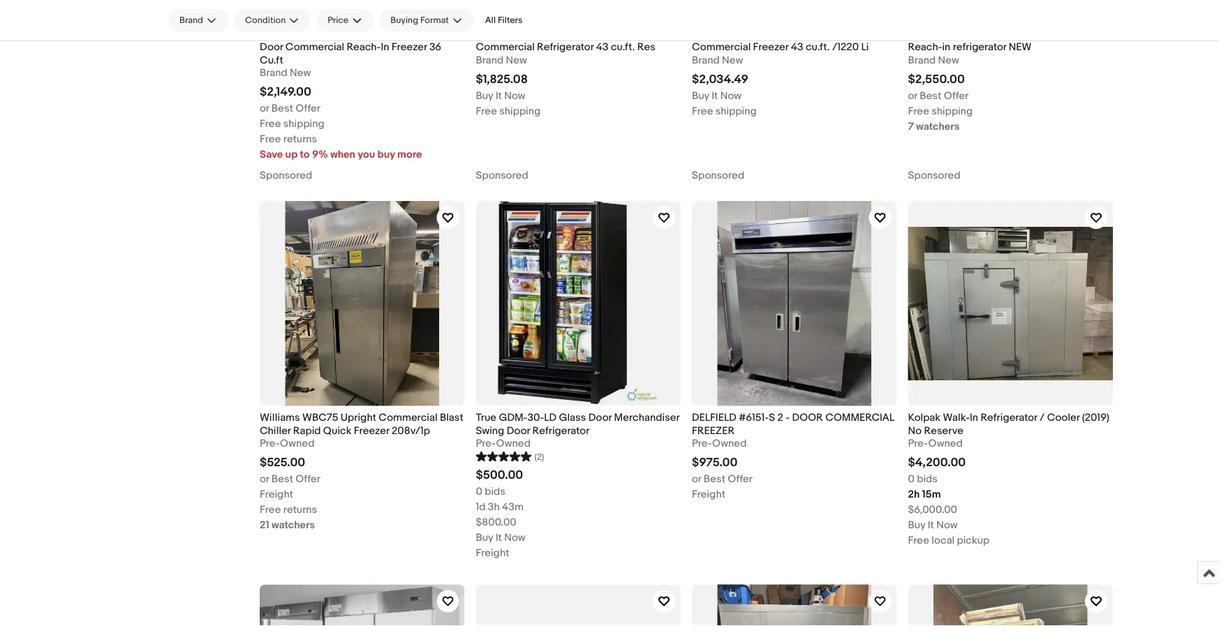 Task type: vqa. For each thing, say whether or not it's contained in the screenshot.
Enjoy 50% off tire installation Buy eligible tires and have them installed for less this season.
no



Task type: describe. For each thing, give the bounding box(es) containing it.
offer inside delfield #6151-s 2 - door commercial freezer pre-owned $975.00 or best offer freight
[[728, 473, 753, 486]]

delfield
[[692, 412, 737, 425]]

now inside kolpak walk-in refrigerator / cooler (2019) no reserve pre-owned $4,200.00 0 bids 2h 15m $6,000.00 buy it now free local pickup
[[937, 519, 958, 532]]

pickup
[[958, 534, 990, 547]]

commercial inside 'williams wbc75 upright commercial blast chiller rapid quick freezer 208v/1p pre-owned $525.00 or best offer freight free returns 21 watchers'
[[379, 412, 438, 425]]

cu.ft. for $1,825.08
[[611, 41, 635, 54]]

owned inside 'williams wbc75 upright commercial blast chiller rapid quick freezer 208v/1p pre-owned $525.00 or best offer freight free returns 21 watchers'
[[280, 437, 315, 450]]

new inside fricool 54"  two glass door commercial reach-in refrigerator new brand new $2,550.00 or best offer free shipping 7 watchers
[[939, 54, 960, 66]]

double inside 48" commercial freezer, icecasa double door commercial reach-in freezer 36 cu.ft brand new $2,149.00 or best offer free shipping free returns save up to 9% when you buy more
[[426, 28, 461, 41]]

2
[[778, 412, 784, 425]]

pre- inside true gdm-30-ld glass door merchandiser swing door refrigerator pre-owned
[[476, 437, 496, 450]]

all
[[485, 15, 496, 26]]

chiller
[[260, 425, 291, 437]]

30-
[[528, 412, 544, 425]]

up
[[286, 148, 298, 161]]

freezer for $2,034.49
[[754, 41, 789, 54]]

glass
[[559, 412, 586, 425]]

brand inside double solid door stainless steel reach-in commercial refrigerator 43 cu.ft. res brand new $1,825.08 buy it now free shipping
[[476, 54, 504, 66]]

solid for $1,825.08
[[513, 28, 537, 41]]

$800.00
[[476, 517, 517, 529]]

blast
[[440, 412, 464, 425]]

free inside 'williams wbc75 upright commercial blast chiller rapid quick freezer 208v/1p pre-owned $525.00 or best offer freight free returns 21 watchers'
[[260, 504, 281, 516]]

$2,149.00
[[260, 85, 311, 99]]

reach- inside 48" commercial freezer, icecasa double door commercial reach-in freezer 36 cu.ft brand new $2,149.00 or best offer free shipping free returns save up to 9% when you buy more
[[347, 41, 381, 54]]

best inside delfield #6151-s 2 - door commercial freezer pre-owned $975.00 or best offer freight
[[704, 473, 726, 486]]

/1220
[[833, 41, 859, 54]]

freight inside 'williams wbc75 upright commercial blast chiller rapid quick freezer 208v/1p pre-owned $525.00 or best offer freight free returns 21 watchers'
[[260, 488, 293, 501]]

owned inside kolpak walk-in refrigerator / cooler (2019) no reserve pre-owned $4,200.00 0 bids 2h 15m $6,000.00 buy it now free local pickup
[[929, 437, 963, 450]]

43m
[[502, 501, 524, 514]]

208v/1p
[[392, 425, 430, 437]]

(2)
[[535, 452, 545, 463]]

it inside $500.00 0 bids 1d 3h 43m $800.00 buy it now freight
[[496, 532, 502, 545]]

local
[[932, 534, 955, 547]]

reach- inside double solid door stainless steel reach-in commercial refrigerator 43 cu.ft. res brand new $1,825.08 buy it now free shipping
[[638, 28, 672, 41]]

commercial
[[826, 412, 895, 425]]

or inside fricool 54"  two glass door commercial reach-in refrigerator new brand new $2,550.00 or best offer free shipping 7 watchers
[[909, 89, 918, 102]]

delfield #6151-s 2 - door commercial freezer link
[[692, 412, 897, 437]]

2h
[[909, 488, 920, 501]]

more
[[398, 148, 422, 161]]

walk-
[[944, 412, 970, 425]]

reach- inside double solid door stainless steel reach-in commercial freezer 43 cu.ft. /1220 li brand new $2,034.49 buy it now free shipping
[[854, 28, 888, 41]]

when
[[331, 148, 356, 161]]

15m
[[923, 488, 942, 501]]

returns inside 'williams wbc75 upright commercial blast chiller rapid quick freezer 208v/1p pre-owned $525.00 or best offer freight free returns 21 watchers'
[[284, 504, 317, 516]]

door
[[1012, 28, 1034, 41]]

shipping inside double solid door stainless steel reach-in commercial refrigerator 43 cu.ft. res brand new $1,825.08 buy it now free shipping
[[500, 105, 541, 117]]

or inside 48" commercial freezer, icecasa double door commercial reach-in freezer 36 cu.ft brand new $2,149.00 or best offer free shipping free returns save up to 9% when you buy more
[[260, 102, 269, 115]]

double solid door stainless steel reach-in commercial freezer 43 cu.ft. /1220 li brand new $2,034.49 buy it now free shipping
[[692, 28, 897, 117]]

fricool 54"  two glass door commercial reach-in refrigerator new brand new $2,550.00 or best offer free shipping 7 watchers
[[909, 28, 1096, 133]]

stainless for $1,825.08
[[565, 28, 608, 41]]

new inside 48" commercial freezer, icecasa double door commercial reach-in freezer 36 cu.ft brand new $2,149.00 or best offer free shipping free returns save up to 9% when you buy more
[[290, 66, 311, 79]]

steel for $2,034.49
[[827, 28, 852, 41]]

gdm-
[[499, 412, 528, 425]]

0 inside $500.00 0 bids 1d 3h 43m $800.00 buy it now freight
[[476, 486, 483, 499]]

kolpak walk-in refrigerator / cooler (2019) no reserve link
[[909, 412, 1114, 437]]

free inside double solid door stainless steel reach-in commercial refrigerator 43 cu.ft. res brand new $1,825.08 buy it now free shipping
[[476, 105, 497, 117]]

buy inside kolpak walk-in refrigerator / cooler (2019) no reserve pre-owned $4,200.00 0 bids 2h 15m $6,000.00 buy it now free local pickup
[[909, 519, 926, 532]]

save
[[260, 148, 283, 161]]

double solid door stainless steel reach-in commercial freezer 43 cu.ft. /1220 li link
[[692, 28, 897, 54]]

$2,034.49
[[692, 72, 749, 87]]

s
[[769, 412, 776, 425]]

two
[[963, 28, 982, 41]]

kolpak walk-in refrigerator / cooler (2019) no reserve pre-owned $4,200.00 0 bids 2h 15m $6,000.00 buy it now free local pickup
[[909, 412, 1110, 547]]

all filters
[[485, 15, 523, 26]]

brand button
[[168, 9, 228, 31]]

li
[[862, 41, 869, 54]]

48" commercial freezer, icecasa double door commercial reach-in freezer 36 cu.ft brand new $2,149.00 or best offer free shipping free returns save up to 9% when you buy more
[[260, 28, 461, 161]]

quick
[[323, 425, 352, 437]]

in inside double solid door stainless steel reach-in commercial refrigerator 43 cu.ft. res brand new $1,825.08 buy it now free shipping
[[672, 28, 680, 41]]

7
[[909, 120, 915, 133]]

kolpak
[[909, 412, 941, 425]]

condition button
[[234, 9, 311, 31]]

$4,200.00
[[909, 456, 966, 470]]

pre- inside 'williams wbc75 upright commercial blast chiller rapid quick freezer 208v/1p pre-owned $525.00 or best offer freight free returns 21 watchers'
[[260, 437, 280, 450]]

rapid
[[293, 425, 321, 437]]

brand inside double solid door stainless steel reach-in commercial freezer 43 cu.ft. /1220 li brand new $2,034.49 buy it now free shipping
[[692, 54, 720, 66]]

it inside kolpak walk-in refrigerator / cooler (2019) no reserve pre-owned $4,200.00 0 bids 2h 15m $6,000.00 buy it now free local pickup
[[928, 519, 935, 532]]

true gdm-30-ld glass door merchandiser swing door refrigerator link
[[476, 412, 681, 437]]

in inside double solid door stainless steel reach-in commercial freezer 43 cu.ft. /1220 li brand new $2,034.49 buy it now free shipping
[[888, 28, 897, 41]]

bids inside kolpak walk-in refrigerator / cooler (2019) no reserve pre-owned $4,200.00 0 bids 2h 15m $6,000.00 buy it now free local pickup
[[918, 473, 938, 486]]

$975.00
[[692, 456, 738, 470]]

buying format button
[[380, 9, 474, 31]]

(2019)
[[1083, 412, 1110, 425]]

best inside fricool 54"  two glass door commercial reach-in refrigerator new brand new $2,550.00 or best offer free shipping 7 watchers
[[920, 89, 942, 102]]

watchers inside fricool 54"  two glass door commercial reach-in refrigerator new brand new $2,550.00 or best offer free shipping 7 watchers
[[917, 120, 960, 133]]

now inside double solid door stainless steel reach-in commercial freezer 43 cu.ft. /1220 li brand new $2,034.49 buy it now free shipping
[[721, 89, 742, 102]]

refrigerator inside double solid door stainless steel reach-in commercial refrigerator 43 cu.ft. res brand new $1,825.08 buy it now free shipping
[[537, 41, 594, 54]]

9%
[[312, 148, 328, 161]]

reach- inside fricool 54"  two glass door commercial reach-in refrigerator new brand new $2,550.00 or best offer free shipping 7 watchers
[[909, 41, 943, 54]]

36
[[430, 41, 442, 54]]

door
[[793, 412, 824, 425]]

cooler
[[1048, 412, 1080, 425]]

condition
[[245, 15, 286, 26]]

true gdm-30-ld glass door merchandiser swing door refrigerator pre-owned
[[476, 412, 680, 450]]

solid for new
[[729, 28, 754, 41]]

48"
[[260, 28, 276, 41]]

steel for $1,825.08
[[611, 28, 635, 41]]

fricool 54"  two glass door commercial reach-in refrigerator new link
[[909, 28, 1114, 54]]

$500.00
[[476, 468, 523, 483]]

owned inside true gdm-30-ld glass door merchandiser swing door refrigerator pre-owned
[[496, 437, 531, 450]]

sponsored for $2,034.49
[[692, 169, 745, 182]]

brand inside dropdown button
[[180, 15, 203, 26]]

merchandiser
[[615, 412, 680, 425]]

43 for $1,825.08
[[596, 41, 609, 54]]

returns inside 48" commercial freezer, icecasa double door commercial reach-in freezer 36 cu.ft brand new $2,149.00 or best offer free shipping free returns save up to 9% when you buy more
[[284, 133, 317, 145]]

stainless for new
[[782, 28, 825, 41]]

buy inside $500.00 0 bids 1d 3h 43m $800.00 buy it now freight
[[476, 532, 494, 545]]

freight inside delfield #6151-s 2 - door commercial freezer pre-owned $975.00 or best offer freight
[[692, 488, 726, 501]]

best inside 'williams wbc75 upright commercial blast chiller rapid quick freezer 208v/1p pre-owned $525.00 or best offer freight free returns 21 watchers'
[[272, 473, 293, 486]]

glass
[[985, 28, 1010, 41]]

cu.ft
[[260, 54, 283, 66]]

freezer
[[692, 425, 735, 437]]

3h
[[488, 501, 500, 514]]

kolpak walk-in refrigerator / cooler (2019) no reserve image
[[909, 201, 1114, 406]]

offer inside 48" commercial freezer, icecasa double door commercial reach-in freezer 36 cu.ft brand new $2,149.00 or best offer free shipping free returns save up to 9% when you buy more
[[296, 102, 321, 115]]

all filters button
[[480, 9, 529, 31]]

-
[[786, 412, 790, 425]]



Task type: locate. For each thing, give the bounding box(es) containing it.
0 horizontal spatial stainless
[[565, 28, 608, 41]]

door inside double solid door stainless steel reach-in commercial refrigerator 43 cu.ft. res brand new $1,825.08 buy it now free shipping
[[540, 28, 563, 41]]

1 owned from the left
[[280, 437, 315, 450]]

sponsored for or
[[260, 169, 312, 182]]

new
[[1009, 41, 1032, 54]]

now
[[505, 89, 526, 102], [721, 89, 742, 102], [937, 519, 958, 532], [505, 532, 526, 545]]

3 sponsored from the left
[[692, 169, 745, 182]]

freezer for offer
[[354, 425, 390, 437]]

delfield #6151-s 2 - door commercial freezer image
[[692, 201, 897, 406]]

it
[[496, 89, 502, 102], [712, 89, 718, 102], [928, 519, 935, 532], [496, 532, 502, 545]]

3 pre- from the left
[[692, 437, 713, 450]]

bids inside $500.00 0 bids 1d 3h 43m $800.00 buy it now freight
[[485, 486, 506, 499]]

2 steel from the left
[[827, 28, 852, 41]]

$6,000.00
[[909, 504, 958, 516]]

freight down $800.00 on the left bottom
[[476, 547, 510, 560]]

shipping inside fricool 54"  two glass door commercial reach-in refrigerator new brand new $2,550.00 or best offer free shipping 7 watchers
[[932, 105, 973, 117]]

1 vertical spatial bids
[[485, 486, 506, 499]]

swing
[[476, 425, 505, 437]]

offer
[[945, 89, 969, 102], [296, 102, 321, 115], [296, 473, 321, 486], [728, 473, 753, 486]]

0 horizontal spatial steel
[[611, 28, 635, 41]]

format
[[421, 15, 449, 26]]

1 horizontal spatial stainless
[[782, 28, 825, 41]]

it down $2,034.49
[[712, 89, 718, 102]]

0 vertical spatial bids
[[918, 473, 938, 486]]

freight inside $500.00 0 bids 1d 3h 43m $800.00 buy it now freight
[[476, 547, 510, 560]]

pre- inside kolpak walk-in refrigerator / cooler (2019) no reserve pre-owned $4,200.00 0 bids 2h 15m $6,000.00 buy it now free local pickup
[[909, 437, 929, 450]]

43 inside double solid door stainless steel reach-in commercial refrigerator 43 cu.ft. res brand new $1,825.08 buy it now free shipping
[[596, 41, 609, 54]]

1 horizontal spatial 0
[[909, 473, 915, 486]]

shipping inside double solid door stainless steel reach-in commercial freezer 43 cu.ft. /1220 li brand new $2,034.49 buy it now free shipping
[[716, 105, 757, 117]]

brand inside fricool 54"  two glass door commercial reach-in refrigerator new brand new $2,550.00 or best offer free shipping 7 watchers
[[909, 54, 936, 66]]

buy
[[378, 148, 395, 161]]

pre- down swing
[[476, 437, 496, 450]]

refrigerator inside kolpak walk-in refrigerator / cooler (2019) no reserve pre-owned $4,200.00 0 bids 2h 15m $6,000.00 buy it now free local pickup
[[981, 412, 1038, 425]]

freezer inside double solid door stainless steel reach-in commercial freezer 43 cu.ft. /1220 li brand new $2,034.49 buy it now free shipping
[[754, 41, 789, 54]]

owned down freezer
[[713, 437, 747, 450]]

pre- inside delfield #6151-s 2 - door commercial freezer pre-owned $975.00 or best offer freight
[[692, 437, 713, 450]]

stainless inside double solid door stainless steel reach-in commercial freezer 43 cu.ft. /1220 li brand new $2,034.49 buy it now free shipping
[[782, 28, 825, 41]]

cu.ft. inside double solid door stainless steel reach-in commercial freezer 43 cu.ft. /1220 li brand new $2,034.49 buy it now free shipping
[[806, 41, 830, 54]]

buy
[[476, 89, 494, 102], [692, 89, 710, 102], [909, 519, 926, 532], [476, 532, 494, 545]]

bids up 15m
[[918, 473, 938, 486]]

reach- up li
[[854, 28, 888, 41]]

watchers
[[917, 120, 960, 133], [272, 519, 315, 532]]

double solid door stainless steel reach-in commercial refrigerator 43 cu.ft. res brand new $1,825.08 buy it now free shipping
[[476, 28, 680, 117]]

1 stainless from the left
[[565, 28, 608, 41]]

double down all
[[476, 28, 511, 41]]

1 pre- from the left
[[260, 437, 280, 450]]

buy down $1,825.08
[[476, 89, 494, 102]]

free inside fricool 54"  two glass door commercial reach-in refrigerator new brand new $2,550.00 or best offer free shipping 7 watchers
[[909, 105, 930, 117]]

2 sponsored from the left
[[476, 169, 529, 182]]

$500.00 0 bids 1d 3h 43m $800.00 buy it now freight
[[476, 468, 526, 560]]

$525.00
[[260, 456, 306, 470]]

5.0 out of 5 stars. image
[[476, 450, 532, 463]]

buying format
[[391, 15, 449, 26]]

double
[[426, 28, 461, 41], [476, 28, 511, 41], [692, 28, 727, 41]]

4 pre- from the left
[[909, 437, 929, 450]]

res
[[638, 41, 656, 54]]

now down $2,034.49
[[721, 89, 742, 102]]

new up $2,149.00
[[290, 66, 311, 79]]

offer down $2,550.00
[[945, 89, 969, 102]]

it inside double solid door stainless steel reach-in commercial refrigerator 43 cu.ft. res brand new $1,825.08 buy it now free shipping
[[496, 89, 502, 102]]

solid up $2,034.49
[[729, 28, 754, 41]]

0 horizontal spatial freight
[[260, 488, 293, 501]]

icecasa
[[380, 28, 424, 41]]

2 horizontal spatial freight
[[692, 488, 726, 501]]

double inside double solid door stainless steel reach-in commercial freezer 43 cu.ft. /1220 li brand new $2,034.49 buy it now free shipping
[[692, 28, 727, 41]]

pre- down chiller
[[260, 437, 280, 450]]

it inside double solid door stainless steel reach-in commercial freezer 43 cu.ft. /1220 li brand new $2,034.49 buy it now free shipping
[[712, 89, 718, 102]]

freezer inside 'williams wbc75 upright commercial blast chiller rapid quick freezer 208v/1p pre-owned $525.00 or best offer freight free returns 21 watchers'
[[354, 425, 390, 437]]

1d
[[476, 501, 486, 514]]

owned down rapid
[[280, 437, 315, 450]]

brand inside 48" commercial freezer, icecasa double door commercial reach-in freezer 36 cu.ft brand new $2,149.00 or best offer free shipping free returns save up to 9% when you buy more
[[260, 66, 288, 79]]

ld
[[544, 412, 557, 425]]

new down the in
[[939, 54, 960, 66]]

refrigerator
[[537, 41, 594, 54], [981, 412, 1038, 425], [533, 425, 590, 437]]

refrigerator inside true gdm-30-ld glass door merchandiser swing door refrigerator pre-owned
[[533, 425, 590, 437]]

shipping up to
[[284, 117, 325, 130]]

williams wbc75 upright commercial blast chiller rapid quick freezer 208v/1p pre-owned $525.00 or best offer freight free returns 21 watchers
[[260, 412, 464, 532]]

54"
[[944, 28, 961, 41]]

0 horizontal spatial double
[[426, 28, 461, 41]]

or down $525.00
[[260, 473, 269, 486]]

free inside kolpak walk-in refrigerator / cooler (2019) no reserve pre-owned $4,200.00 0 bids 2h 15m $6,000.00 buy it now free local pickup
[[909, 534, 930, 547]]

sponsored
[[260, 169, 312, 182], [476, 169, 529, 182], [692, 169, 745, 182], [909, 169, 961, 182]]

returns down $525.00
[[284, 504, 317, 516]]

$1,825.08
[[476, 72, 528, 87]]

steel inside double solid door stainless steel reach-in commercial refrigerator 43 cu.ft. res brand new $1,825.08 buy it now free shipping
[[611, 28, 635, 41]]

you
[[358, 148, 375, 161]]

reserve
[[925, 425, 964, 437]]

free inside double solid door stainless steel reach-in commercial freezer 43 cu.ft. /1220 li brand new $2,034.49 buy it now free shipping
[[692, 105, 714, 117]]

solid inside double solid door stainless steel reach-in commercial freezer 43 cu.ft. /1220 li brand new $2,034.49 buy it now free shipping
[[729, 28, 754, 41]]

buy down $2,034.49
[[692, 89, 710, 102]]

or down $2,149.00
[[260, 102, 269, 115]]

new inside double solid door stainless steel reach-in commercial refrigerator 43 cu.ft. res brand new $1,825.08 buy it now free shipping
[[506, 54, 527, 66]]

1 horizontal spatial double
[[476, 28, 511, 41]]

1 steel from the left
[[611, 28, 635, 41]]

solid down 'filters'
[[513, 28, 537, 41]]

0 horizontal spatial cu.ft.
[[611, 41, 635, 54]]

now down $800.00 on the left bottom
[[505, 532, 526, 545]]

freezer
[[392, 41, 427, 54], [754, 41, 789, 54], [354, 425, 390, 437]]

double inside double solid door stainless steel reach-in commercial refrigerator 43 cu.ft. res brand new $1,825.08 buy it now free shipping
[[476, 28, 511, 41]]

best down $975.00
[[704, 473, 726, 486]]

1 horizontal spatial cu.ft.
[[806, 41, 830, 54]]

commercial inside fricool 54"  two glass door commercial reach-in refrigerator new brand new $2,550.00 or best offer free shipping 7 watchers
[[1037, 28, 1096, 41]]

1 horizontal spatial watchers
[[917, 120, 960, 133]]

filters
[[498, 15, 523, 26]]

door inside 48" commercial freezer, icecasa double door commercial reach-in freezer 36 cu.ft brand new $2,149.00 or best offer free shipping free returns save up to 9% when you buy more
[[260, 41, 283, 54]]

in inside kolpak walk-in refrigerator / cooler (2019) no reserve pre-owned $4,200.00 0 bids 2h 15m $6,000.00 buy it now free local pickup
[[970, 412, 979, 425]]

commercial inside double solid door stainless steel reach-in commercial refrigerator 43 cu.ft. res brand new $1,825.08 buy it now free shipping
[[476, 41, 535, 54]]

buy inside double solid door stainless steel reach-in commercial freezer 43 cu.ft. /1220 li brand new $2,034.49 buy it now free shipping
[[692, 89, 710, 102]]

solid inside double solid door stainless steel reach-in commercial refrigerator 43 cu.ft. res brand new $1,825.08 buy it now free shipping
[[513, 28, 537, 41]]

1 horizontal spatial freezer
[[392, 41, 427, 54]]

2 horizontal spatial freezer
[[754, 41, 789, 54]]

0 up 1d
[[476, 486, 483, 499]]

double up 36
[[426, 28, 461, 41]]

shipping down $2,034.49
[[716, 105, 757, 117]]

offer inside 'williams wbc75 upright commercial blast chiller rapid quick freezer 208v/1p pre-owned $525.00 or best offer freight free returns 21 watchers'
[[296, 473, 321, 486]]

reach- down fricool
[[909, 41, 943, 54]]

no
[[909, 425, 922, 437]]

it down $800.00 on the left bottom
[[496, 532, 502, 545]]

0 vertical spatial 0
[[909, 473, 915, 486]]

freezer,
[[340, 28, 377, 41]]

commercial inside double solid door stainless steel reach-in commercial freezer 43 cu.ft. /1220 li brand new $2,034.49 buy it now free shipping
[[692, 41, 751, 54]]

/
[[1040, 412, 1045, 425]]

watchers right 21 at left
[[272, 519, 315, 532]]

1 returns from the top
[[284, 133, 317, 145]]

bids
[[918, 473, 938, 486], [485, 486, 506, 499]]

fricool
[[909, 28, 941, 41]]

door inside double solid door stainless steel reach-in commercial freezer 43 cu.ft. /1220 li brand new $2,034.49 buy it now free shipping
[[756, 28, 779, 41]]

new
[[506, 54, 527, 66], [722, 54, 744, 66], [939, 54, 960, 66], [290, 66, 311, 79]]

watchers inside 'williams wbc75 upright commercial blast chiller rapid quick freezer 208v/1p pre-owned $525.00 or best offer freight free returns 21 watchers'
[[272, 519, 315, 532]]

0 inside kolpak walk-in refrigerator / cooler (2019) no reserve pre-owned $4,200.00 0 bids 2h 15m $6,000.00 buy it now free local pickup
[[909, 473, 915, 486]]

1 solid from the left
[[513, 28, 537, 41]]

watchers right "7"
[[917, 120, 960, 133]]

sponsored for offer
[[909, 169, 961, 182]]

to
[[300, 148, 310, 161]]

0 up 2h
[[909, 473, 915, 486]]

double up $2,034.49
[[692, 28, 727, 41]]

2 returns from the top
[[284, 504, 317, 516]]

in inside 48" commercial freezer, icecasa double door commercial reach-in freezer 36 cu.ft brand new $2,149.00 or best offer free shipping free returns save up to 9% when you buy more
[[381, 41, 390, 54]]

best down $2,149.00
[[272, 102, 293, 115]]

reach- up 'res'
[[638, 28, 672, 41]]

best down $2,550.00
[[920, 89, 942, 102]]

new inside double solid door stainless steel reach-in commercial freezer 43 cu.ft. /1220 li brand new $2,034.49 buy it now free shipping
[[722, 54, 744, 66]]

best down $525.00
[[272, 473, 293, 486]]

0
[[909, 473, 915, 486], [476, 486, 483, 499]]

williams wbc75 upright commercial blast chiller rapid quick freezer 208v/1p link
[[260, 412, 465, 437]]

upright
[[341, 412, 377, 425]]

0 vertical spatial watchers
[[917, 120, 960, 133]]

0 horizontal spatial 0
[[476, 486, 483, 499]]

1 horizontal spatial solid
[[729, 28, 754, 41]]

1 horizontal spatial bids
[[918, 473, 938, 486]]

offer inside fricool 54"  two glass door commercial reach-in refrigerator new brand new $2,550.00 or best offer free shipping 7 watchers
[[945, 89, 969, 102]]

double for $1,825.08
[[476, 28, 511, 41]]

solid
[[513, 28, 537, 41], [729, 28, 754, 41]]

shipping down $1,825.08
[[500, 105, 541, 117]]

true
[[476, 412, 497, 425]]

0 vertical spatial returns
[[284, 133, 317, 145]]

or down $2,550.00
[[909, 89, 918, 102]]

48" commercial freezer, icecasa double door commercial reach-in freezer 36 cu.ft link
[[260, 28, 465, 66]]

shipping
[[500, 105, 541, 117], [716, 105, 757, 117], [932, 105, 973, 117], [284, 117, 325, 130]]

williams wbc75 upright commercial blast chiller rapid quick freezer 208v/1p image
[[260, 201, 465, 406]]

or inside 'williams wbc75 upright commercial blast chiller rapid quick freezer 208v/1p pre-owned $525.00 or best offer freight free returns 21 watchers'
[[260, 473, 269, 486]]

pre- down freezer
[[692, 437, 713, 450]]

offer down $975.00
[[728, 473, 753, 486]]

delfield #6151-s 2 - door commercial freezer pre-owned $975.00 or best offer freight
[[692, 412, 895, 501]]

new up $2,034.49
[[722, 54, 744, 66]]

now inside $500.00 0 bids 1d 3h 43m $800.00 buy it now freight
[[505, 532, 526, 545]]

owned down reserve
[[929, 437, 963, 450]]

best inside 48" commercial freezer, icecasa double door commercial reach-in freezer 36 cu.ft brand new $2,149.00 or best offer free shipping free returns save up to 9% when you buy more
[[272, 102, 293, 115]]

2 cu.ft. from the left
[[806, 41, 830, 54]]

double for $2,034.49
[[692, 28, 727, 41]]

0 horizontal spatial watchers
[[272, 519, 315, 532]]

buy down $6,000.00
[[909, 519, 926, 532]]

1 sponsored from the left
[[260, 169, 312, 182]]

buying
[[391, 15, 419, 26]]

buy inside double solid door stainless steel reach-in commercial refrigerator 43 cu.ft. res brand new $1,825.08 buy it now free shipping
[[476, 89, 494, 102]]

$2,550.00
[[909, 72, 966, 87]]

1 double from the left
[[426, 28, 461, 41]]

in
[[672, 28, 680, 41], [888, 28, 897, 41], [381, 41, 390, 54], [970, 412, 979, 425]]

2 horizontal spatial double
[[692, 28, 727, 41]]

offer down $2,149.00
[[296, 102, 321, 115]]

returns up to
[[284, 133, 317, 145]]

2 owned from the left
[[496, 437, 531, 450]]

1 cu.ft. from the left
[[611, 41, 635, 54]]

or down $975.00
[[692, 473, 702, 486]]

returns
[[284, 133, 317, 145], [284, 504, 317, 516]]

steel
[[611, 28, 635, 41], [827, 28, 852, 41]]

refrigerator
[[953, 41, 1007, 54]]

now up local
[[937, 519, 958, 532]]

pre-
[[260, 437, 280, 450], [476, 437, 496, 450], [692, 437, 713, 450], [909, 437, 929, 450]]

0 horizontal spatial solid
[[513, 28, 537, 41]]

in
[[943, 41, 951, 54]]

stainless inside double solid door stainless steel reach-in commercial refrigerator 43 cu.ft. res brand new $1,825.08 buy it now free shipping
[[565, 28, 608, 41]]

cu.ft. left 'res'
[[611, 41, 635, 54]]

reach-
[[638, 28, 672, 41], [854, 28, 888, 41], [347, 41, 381, 54], [909, 41, 943, 54]]

steel inside double solid door stainless steel reach-in commercial freezer 43 cu.ft. /1220 li brand new $2,034.49 buy it now free shipping
[[827, 28, 852, 41]]

2 43 from the left
[[791, 41, 804, 54]]

shipping inside 48" commercial freezer, icecasa double door commercial reach-in freezer 36 cu.ft brand new $2,149.00 or best offer free shipping free returns save up to 9% when you buy more
[[284, 117, 325, 130]]

1 vertical spatial returns
[[284, 504, 317, 516]]

offer down $525.00
[[296, 473, 321, 486]]

2 solid from the left
[[729, 28, 754, 41]]

cu.ft.
[[611, 41, 635, 54], [806, 41, 830, 54]]

2 double from the left
[[476, 28, 511, 41]]

now inside double solid door stainless steel reach-in commercial refrigerator 43 cu.ft. res brand new $1,825.08 buy it now free shipping
[[505, 89, 526, 102]]

4 sponsored from the left
[[909, 169, 961, 182]]

1 vertical spatial 0
[[476, 486, 483, 499]]

3 double from the left
[[692, 28, 727, 41]]

cu.ft. for $2,034.49
[[806, 41, 830, 54]]

now down $1,825.08
[[505, 89, 526, 102]]

owned up 5.0 out of 5 stars. image
[[496, 437, 531, 450]]

freight down $975.00
[[692, 488, 726, 501]]

#6151-
[[739, 412, 769, 425]]

43 left 'res'
[[596, 41, 609, 54]]

43
[[596, 41, 609, 54], [791, 41, 804, 54]]

3 owned from the left
[[713, 437, 747, 450]]

freight down $525.00
[[260, 488, 293, 501]]

or inside delfield #6151-s 2 - door commercial freezer pre-owned $975.00 or best offer freight
[[692, 473, 702, 486]]

buy down $800.00 on the left bottom
[[476, 532, 494, 545]]

4 owned from the left
[[929, 437, 963, 450]]

pre- down the no
[[909, 437, 929, 450]]

0 horizontal spatial 43
[[596, 41, 609, 54]]

0 horizontal spatial freezer
[[354, 425, 390, 437]]

sponsored for buy
[[476, 169, 529, 182]]

2 stainless from the left
[[782, 28, 825, 41]]

or
[[909, 89, 918, 102], [260, 102, 269, 115], [260, 473, 269, 486], [692, 473, 702, 486]]

shipping down $2,550.00
[[932, 105, 973, 117]]

(2) link
[[476, 450, 545, 463]]

price button
[[317, 9, 374, 31]]

2 pre- from the left
[[476, 437, 496, 450]]

43 left /1220
[[791, 41, 804, 54]]

reach- down freezer, at the left top of page
[[347, 41, 381, 54]]

it down $1,825.08
[[496, 89, 502, 102]]

21
[[260, 519, 269, 532]]

price
[[328, 15, 349, 26]]

1 43 from the left
[[596, 41, 609, 54]]

true gdm-30-ld glass door merchandiser swing door refrigerator image
[[476, 201, 681, 406]]

43 for $2,034.49
[[791, 41, 804, 54]]

1 vertical spatial watchers
[[272, 519, 315, 532]]

43 inside double solid door stainless steel reach-in commercial freezer 43 cu.ft. /1220 li brand new $2,034.49 buy it now free shipping
[[791, 41, 804, 54]]

owned
[[280, 437, 315, 450], [496, 437, 531, 450], [713, 437, 747, 450], [929, 437, 963, 450]]

new up $1,825.08
[[506, 54, 527, 66]]

williams
[[260, 412, 300, 425]]

cu.ft. inside double solid door stainless steel reach-in commercial refrigerator 43 cu.ft. res brand new $1,825.08 buy it now free shipping
[[611, 41, 635, 54]]

double solid door stainless steel reach-in commercial refrigerator 43 cu.ft. res link
[[476, 28, 681, 54]]

cu.ft. left /1220
[[806, 41, 830, 54]]

1 horizontal spatial steel
[[827, 28, 852, 41]]

0 horizontal spatial bids
[[485, 486, 506, 499]]

1 horizontal spatial freight
[[476, 547, 510, 560]]

it down $6,000.00
[[928, 519, 935, 532]]

1 horizontal spatial 43
[[791, 41, 804, 54]]

freezer inside 48" commercial freezer, icecasa double door commercial reach-in freezer 36 cu.ft brand new $2,149.00 or best offer free shipping free returns save up to 9% when you buy more
[[392, 41, 427, 54]]

bids up the 3h
[[485, 486, 506, 499]]

owned inside delfield #6151-s 2 - door commercial freezer pre-owned $975.00 or best offer freight
[[713, 437, 747, 450]]



